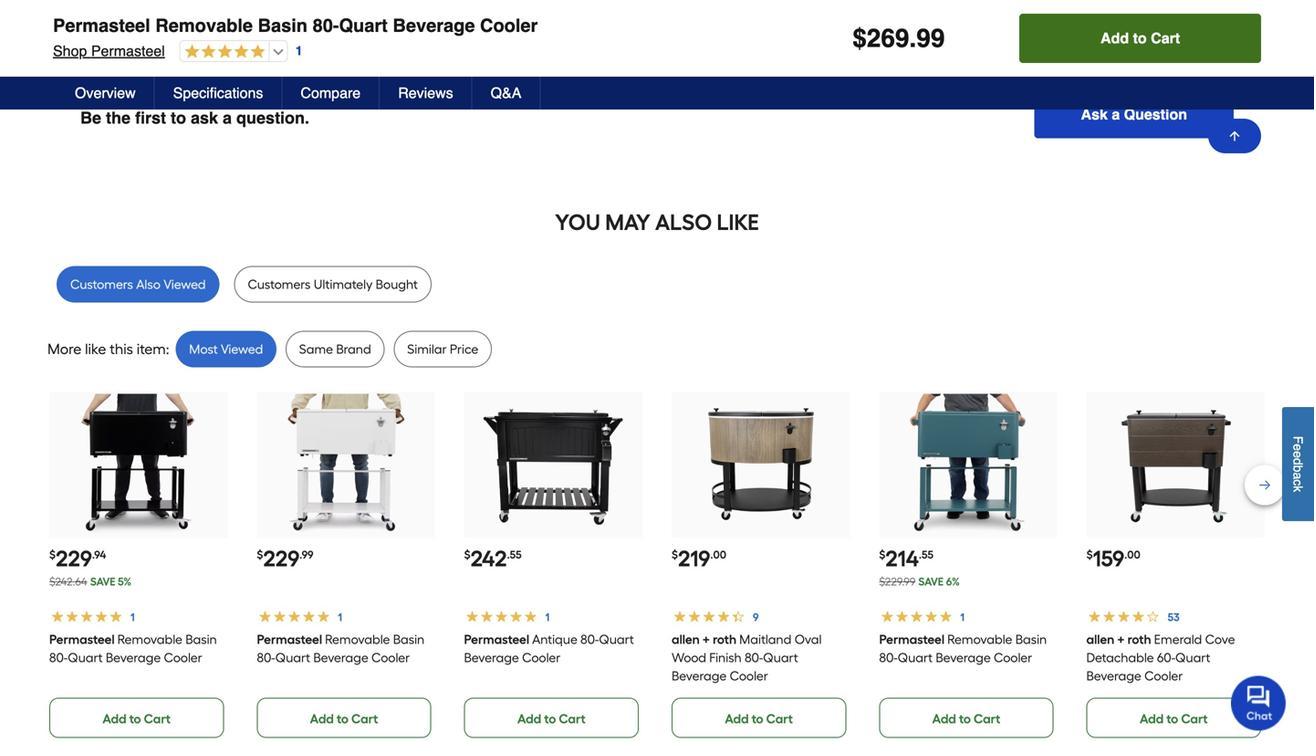 Task type: vqa. For each thing, say whether or not it's contained in the screenshot.
More like this item :
yes



Task type: describe. For each thing, give the bounding box(es) containing it.
permasteel for '242' list item
[[464, 632, 530, 647]]

add for '242' list item
[[518, 711, 542, 727]]

add to cart for '242' list item
[[518, 711, 586, 727]]

.55 for 214
[[919, 548, 934, 562]]

like
[[85, 341, 106, 358]]

1 229 list item from the left
[[49, 392, 228, 738]]

permasteel removable basin 80-quart beverage cooler image for 214
[[897, 394, 1040, 537]]

$ for $ 229 .99
[[257, 548, 263, 562]]

.00 for 219
[[711, 548, 727, 562]]

add for 159 list item
[[1140, 711, 1164, 727]]

60-
[[1157, 650, 1176, 666]]

$ 214 .55
[[879, 546, 934, 572]]

$ for $ 242 .55
[[464, 548, 471, 562]]

5%
[[118, 575, 131, 589]]

$ 229 .99
[[257, 546, 314, 572]]

you
[[555, 209, 601, 236]]

229 for $ 229 .99
[[263, 546, 300, 572]]

overview button
[[57, 77, 155, 110]]

specifications
[[173, 84, 263, 101]]

more like this item :
[[47, 341, 169, 358]]

ask
[[1081, 106, 1108, 123]]

same
[[299, 342, 333, 357]]

chat invite button image
[[1231, 675, 1287, 731]]

2 permasteel removable basin 80-quart beverage cooler image from the left
[[275, 394, 417, 537]]

$ for $ 219 .00
[[672, 548, 678, 562]]

$ 159 .00
[[1087, 546, 1141, 572]]

quart inside emerald cove detachable 60-quart beverage cooler
[[1176, 650, 1211, 666]]

reviews button
[[380, 77, 473, 110]]

242 list item
[[464, 392, 643, 738]]

$ for $ 229 .94
[[49, 548, 56, 562]]

2 229 list item from the left
[[257, 392, 435, 738]]

cart for second 229 "list item" from right
[[144, 711, 171, 727]]

ask a question button
[[1035, 91, 1234, 138]]

may
[[605, 209, 651, 236]]

1
[[296, 44, 303, 58]]

.
[[910, 24, 917, 53]]

to inside button
[[1133, 30, 1147, 47]]

1 horizontal spatial a
[[1112, 106, 1120, 123]]

shop permasteel
[[53, 42, 165, 59]]

to for '242' list item
[[544, 711, 556, 727]]

community q & a button
[[47, 0, 1267, 45]]

add for 219 list item
[[725, 711, 749, 727]]

finish
[[710, 650, 742, 666]]

emerald
[[1155, 632, 1203, 647]]

159
[[1093, 546, 1125, 572]]

customers ultimately bought
[[248, 277, 418, 292]]

ask
[[191, 109, 218, 128]]

quart inside maitland oval wood finish 80-quart beverage cooler
[[763, 650, 798, 666]]

roth for 159
[[1128, 632, 1152, 647]]

add to cart link for 229
[[257, 698, 431, 738]]

cart for 159 list item
[[1182, 711, 1208, 727]]

cart for 214 list item
[[974, 711, 1001, 727]]

be
[[80, 109, 101, 128]]

the
[[106, 109, 131, 128]]

214
[[886, 546, 919, 572]]

chevron up image
[[1229, 7, 1247, 25]]

add to cart button
[[1020, 14, 1262, 63]]

customers for customers ultimately bought
[[248, 277, 311, 292]]

ask a question
[[1081, 106, 1188, 123]]

&
[[217, 3, 233, 28]]

c
[[1291, 479, 1306, 486]]

questions
[[93, 90, 164, 107]]

0 vertical spatial also
[[655, 209, 712, 236]]

antique
[[532, 632, 578, 647]]

2 removable basin 80-quart beverage cooler from the left
[[257, 632, 425, 666]]

question
[[1124, 106, 1188, 123]]

b
[[1291, 465, 1306, 472]]

.99
[[300, 548, 314, 562]]

q&a button
[[473, 77, 541, 110]]

maitland
[[740, 632, 792, 647]]

$ 219 .00
[[672, 546, 727, 572]]

bought
[[376, 277, 418, 292]]

beverage inside maitland oval wood finish 80-quart beverage cooler
[[672, 668, 727, 684]]

f e e d b a c k button
[[1283, 407, 1315, 521]]

reviews
[[398, 84, 453, 101]]

6%
[[946, 575, 960, 589]]

cooler inside emerald cove detachable 60-quart beverage cooler
[[1145, 668, 1183, 684]]

shop
[[53, 42, 87, 59]]

$ 242 .55
[[464, 546, 522, 572]]

question.
[[236, 109, 310, 128]]

269
[[867, 24, 910, 53]]

permasteel for second 229 "list item" from the left
[[257, 632, 322, 647]]

214 list item
[[879, 392, 1058, 738]]

save for 214
[[919, 575, 944, 589]]

99
[[917, 24, 945, 53]]

159 list item
[[1087, 392, 1265, 738]]

price
[[450, 342, 479, 357]]

detachable
[[1087, 650, 1154, 666]]

219
[[678, 546, 711, 572]]

.94
[[92, 548, 106, 562]]

antique 80-quart beverage cooler
[[464, 632, 634, 666]]

customers for customers also viewed
[[70, 277, 133, 292]]

add to cart link for 242
[[464, 698, 639, 738]]

allen for 219
[[672, 632, 700, 647]]

add for 214 list item
[[933, 711, 957, 727]]

allen + roth for 159
[[1087, 632, 1152, 647]]

0 vertical spatial viewed
[[164, 277, 206, 292]]

5 stars image
[[181, 44, 265, 61]]

beverage inside emerald cove detachable 60-quart beverage cooler
[[1087, 668, 1142, 684]]

k
[[1291, 486, 1306, 492]]

2 horizontal spatial a
[[1291, 472, 1306, 479]]



Task type: locate. For each thing, give the bounding box(es) containing it.
2 horizontal spatial removable basin 80-quart beverage cooler
[[879, 632, 1047, 666]]

d
[[1291, 458, 1306, 465]]

1 horizontal spatial permasteel removable basin 80-quart beverage cooler image
[[275, 394, 417, 537]]

+ up wood
[[703, 632, 710, 647]]

add to cart for second 229 "list item" from right
[[103, 711, 171, 727]]

80- inside 214 list item
[[879, 650, 898, 666]]

2 .55 from the left
[[919, 548, 934, 562]]

permasteel left the antique at the left of the page
[[464, 632, 530, 647]]

permasteel down community
[[91, 42, 165, 59]]

roth up detachable
[[1128, 632, 1152, 647]]

2 .00 from the left
[[1125, 548, 1141, 562]]

0 horizontal spatial 229
[[56, 546, 92, 572]]

80- inside antique 80-quart beverage cooler
[[581, 632, 599, 647]]

1 .00 from the left
[[711, 548, 727, 562]]

1 permasteel removable basin 80-quart beverage cooler image from the left
[[67, 394, 210, 537]]

$229.99
[[879, 575, 916, 589]]

cart inside 159 list item
[[1182, 711, 1208, 727]]

viewed up :
[[164, 277, 206, 292]]

add
[[1101, 30, 1129, 47], [103, 711, 126, 727], [310, 711, 334, 727], [518, 711, 542, 727], [725, 711, 749, 727], [933, 711, 957, 727], [1140, 711, 1164, 727]]

$ inside $ 219 .00
[[672, 548, 678, 562]]

2 e from the top
[[1291, 451, 1306, 458]]

$229.99 save 6%
[[879, 575, 960, 589]]

cooler inside antique 80-quart beverage cooler
[[522, 650, 561, 666]]

1 .55 from the left
[[507, 548, 522, 562]]

this
[[110, 341, 133, 358]]

1 horizontal spatial allen + roth
[[1087, 632, 1152, 647]]

specifications button
[[155, 77, 282, 110]]

most viewed
[[189, 342, 263, 357]]

cart inside '242' list item
[[559, 711, 586, 727]]

q&a
[[491, 84, 522, 101]]

removable for second 229 "list item" from right
[[117, 632, 182, 647]]

+ for 219
[[703, 632, 710, 647]]

0 horizontal spatial .00
[[711, 548, 727, 562]]

1 customers from the left
[[70, 277, 133, 292]]

cooler
[[480, 15, 538, 36], [164, 650, 202, 666], [371, 650, 410, 666], [522, 650, 561, 666], [994, 650, 1032, 666], [730, 668, 768, 684], [1145, 668, 1183, 684]]

add for second 229 "list item" from the left
[[310, 711, 334, 727]]

removable basin 80-quart beverage cooler
[[49, 632, 217, 666], [257, 632, 425, 666], [879, 632, 1047, 666]]

+ inside 159 list item
[[1118, 632, 1125, 647]]

$242.64
[[49, 575, 87, 589]]

+ up detachable
[[1118, 632, 1125, 647]]

also up item
[[136, 277, 161, 292]]

1 horizontal spatial .55
[[919, 548, 934, 562]]

save left 6%
[[919, 575, 944, 589]]

roth for 219
[[713, 632, 737, 647]]

$ for $ 214 .55
[[879, 548, 886, 562]]

1 add to cart link from the left
[[49, 698, 224, 738]]

242
[[471, 546, 507, 572]]

add inside button
[[1101, 30, 1129, 47]]

add for second 229 "list item" from right
[[103, 711, 126, 727]]

quart inside antique 80-quart beverage cooler
[[599, 632, 634, 647]]

cart for 219 list item
[[766, 711, 793, 727]]

to inside 214 list item
[[959, 711, 971, 727]]

allen + roth for 219
[[672, 632, 737, 647]]

$
[[853, 24, 867, 53], [49, 548, 56, 562], [257, 548, 263, 562], [464, 548, 471, 562], [672, 548, 678, 562], [879, 548, 886, 562], [1087, 548, 1093, 562]]

0 horizontal spatial also
[[136, 277, 161, 292]]

2 save from the left
[[919, 575, 944, 589]]

1 + from the left
[[703, 632, 710, 647]]

+ inside 219 list item
[[703, 632, 710, 647]]

allen inside 159 list item
[[1087, 632, 1115, 647]]

add inside 219 list item
[[725, 711, 749, 727]]

0 horizontal spatial allen
[[672, 632, 700, 647]]

a inside 0 questions be the first to ask a question.
[[223, 109, 232, 128]]

add to cart link for 219
[[672, 698, 847, 738]]

allen + roth up wood
[[672, 632, 737, 647]]

permasteel removable basin 80-quart beverage cooler image inside 214 list item
[[897, 394, 1040, 537]]

1 save from the left
[[90, 575, 116, 589]]

compare
[[301, 84, 361, 101]]

oval
[[795, 632, 822, 647]]

save
[[90, 575, 116, 589], [919, 575, 944, 589]]

basin
[[258, 15, 308, 36], [186, 632, 217, 647], [393, 632, 425, 647], [1016, 632, 1047, 647]]

1 roth from the left
[[713, 632, 737, 647]]

community
[[68, 3, 188, 28]]

1 horizontal spatial 229 list item
[[257, 392, 435, 738]]

5 add to cart link from the left
[[879, 698, 1054, 738]]

removable basin 80-quart beverage cooler inside 214 list item
[[879, 632, 1047, 666]]

add to cart inside 'add to cart' button
[[1101, 30, 1180, 47]]

add to cart inside 159 list item
[[1140, 711, 1208, 727]]

to inside 219 list item
[[752, 711, 764, 727]]

0 horizontal spatial 229 list item
[[49, 392, 228, 738]]

emerald cove detachable 60-quart beverage cooler
[[1087, 632, 1236, 684]]

add to cart link for 159
[[1087, 698, 1262, 738]]

$ inside $ 229 .94
[[49, 548, 56, 562]]

add to cart link
[[49, 698, 224, 738], [257, 698, 431, 738], [464, 698, 639, 738], [672, 698, 847, 738], [879, 698, 1054, 738], [1087, 698, 1262, 738]]

roth inside 219 list item
[[713, 632, 737, 647]]

2 horizontal spatial permasteel removable basin 80-quart beverage cooler image
[[897, 394, 1040, 537]]

1 horizontal spatial .00
[[1125, 548, 1141, 562]]

roth inside 159 list item
[[1128, 632, 1152, 647]]

0 horizontal spatial a
[[223, 109, 232, 128]]

arrow up image
[[1228, 129, 1242, 143]]

1 allen + roth from the left
[[672, 632, 737, 647]]

permasteel inside '242' list item
[[464, 632, 530, 647]]

add inside 214 list item
[[933, 711, 957, 727]]

add to cart link inside 159 list item
[[1087, 698, 1262, 738]]

permasteel removable basin 80-quart beverage cooler image for 229
[[67, 394, 210, 537]]

$ for $ 269 . 99
[[853, 24, 867, 53]]

0 horizontal spatial .55
[[507, 548, 522, 562]]

3 permasteel removable basin 80-quart beverage cooler image from the left
[[897, 394, 1040, 537]]

permasteel inside 214 list item
[[879, 632, 945, 647]]

add to cart link inside 219 list item
[[672, 698, 847, 738]]

to inside '242' list item
[[544, 711, 556, 727]]

0 horizontal spatial roth
[[713, 632, 737, 647]]

6 add to cart link from the left
[[1087, 698, 1262, 738]]

you may also like
[[555, 209, 759, 236]]

community q & a
[[68, 3, 254, 28]]

2 customers from the left
[[248, 277, 311, 292]]

quart inside 214 list item
[[898, 650, 933, 666]]

wood
[[672, 650, 706, 666]]

.55
[[507, 548, 522, 562], [919, 548, 934, 562]]

.55 inside $ 214 .55
[[919, 548, 934, 562]]

0 horizontal spatial allen + roth
[[672, 632, 737, 647]]

cooler inside 214 list item
[[994, 650, 1032, 666]]

cooler inside maitland oval wood finish 80-quart beverage cooler
[[730, 668, 768, 684]]

customers also viewed
[[70, 277, 206, 292]]

add to cart for 159 list item
[[1140, 711, 1208, 727]]

add inside 159 list item
[[1140, 711, 1164, 727]]

219 list item
[[672, 392, 850, 738]]

permasteel up shop permasteel
[[53, 15, 150, 36]]

allen + roth inside 159 list item
[[1087, 632, 1152, 647]]

.00 inside $ 219 .00
[[711, 548, 727, 562]]

add to cart for 214 list item
[[933, 711, 1001, 727]]

cart inside 214 list item
[[974, 711, 1001, 727]]

2 allen from the left
[[1087, 632, 1115, 647]]

0 horizontal spatial removable basin 80-quart beverage cooler
[[49, 632, 217, 666]]

beverage inside antique 80-quart beverage cooler
[[464, 650, 519, 666]]

removable inside 214 list item
[[947, 632, 1013, 647]]

1 e from the top
[[1291, 444, 1306, 451]]

save inside 214 list item
[[919, 575, 944, 589]]

0 horizontal spatial save
[[90, 575, 116, 589]]

2 229 from the left
[[263, 546, 300, 572]]

allen + roth inside 219 list item
[[672, 632, 737, 647]]

1 vertical spatial also
[[136, 277, 161, 292]]

permasteel down $242.64 save 5%
[[49, 632, 115, 647]]

3 removable basin 80-quart beverage cooler from the left
[[879, 632, 1047, 666]]

allen + roth emerald cove detachable 60-quart beverage cooler image
[[1105, 394, 1247, 537]]

1 horizontal spatial save
[[919, 575, 944, 589]]

$ for $ 159 .00
[[1087, 548, 1093, 562]]

1 vertical spatial viewed
[[221, 342, 263, 357]]

to for 159 list item
[[1167, 711, 1179, 727]]

f
[[1291, 436, 1306, 444]]

1 229 from the left
[[56, 546, 92, 572]]

allen + roth maitland oval wood finish 80-quart beverage cooler image
[[690, 394, 832, 537]]

to inside 159 list item
[[1167, 711, 1179, 727]]

.00 inside $ 159 .00
[[1125, 548, 1141, 562]]

1 removable basin 80-quart beverage cooler from the left
[[49, 632, 217, 666]]

more
[[47, 341, 81, 358]]

to for 214 list item
[[959, 711, 971, 727]]

0 horizontal spatial customers
[[70, 277, 133, 292]]

allen up detachable
[[1087, 632, 1115, 647]]

add to cart for 219 list item
[[725, 711, 793, 727]]

1 horizontal spatial customers
[[248, 277, 311, 292]]

viewed right the most
[[221, 342, 263, 357]]

cart inside 219 list item
[[766, 711, 793, 727]]

$ inside $ 214 .55
[[879, 548, 886, 562]]

3 add to cart link from the left
[[464, 698, 639, 738]]

e
[[1291, 444, 1306, 451], [1291, 451, 1306, 458]]

2 add to cart link from the left
[[257, 698, 431, 738]]

.00 for 159
[[1125, 548, 1141, 562]]

q
[[194, 3, 211, 28]]

most
[[189, 342, 218, 357]]

e up b
[[1291, 451, 1306, 458]]

removable for 214 list item
[[947, 632, 1013, 647]]

similar
[[407, 342, 447, 357]]

+ for 159
[[1118, 632, 1125, 647]]

similar price
[[407, 342, 479, 357]]

allen for 159
[[1087, 632, 1115, 647]]

80- inside maitland oval wood finish 80-quart beverage cooler
[[745, 650, 763, 666]]

:
[[166, 341, 169, 358]]

$ 229 .94
[[49, 546, 106, 572]]

$ inside $ 229 .99
[[257, 548, 263, 562]]

cove
[[1206, 632, 1236, 647]]

also left like
[[655, 209, 712, 236]]

first
[[135, 109, 166, 128]]

add inside '242' list item
[[518, 711, 542, 727]]

add to cart link inside 214 list item
[[879, 698, 1054, 738]]

removable for second 229 "list item" from the left
[[325, 632, 390, 647]]

cart for second 229 "list item" from the left
[[351, 711, 378, 727]]

1 allen from the left
[[672, 632, 700, 647]]

compare button
[[282, 77, 380, 110]]

removable basin 80-quart beverage cooler for 229
[[49, 632, 217, 666]]

cart for '242' list item
[[559, 711, 586, 727]]

a
[[239, 3, 254, 28]]

permasteel down $ 229 .99
[[257, 632, 322, 647]]

maitland oval wood finish 80-quart beverage cooler
[[672, 632, 822, 684]]

1 horizontal spatial removable basin 80-quart beverage cooler
[[257, 632, 425, 666]]

quart
[[339, 15, 388, 36], [599, 632, 634, 647], [68, 650, 103, 666], [275, 650, 310, 666], [763, 650, 798, 666], [898, 650, 933, 666], [1176, 650, 1211, 666]]

$242.64 save 5%
[[49, 575, 131, 589]]

beverage inside 214 list item
[[936, 650, 991, 666]]

allen
[[672, 632, 700, 647], [1087, 632, 1115, 647]]

permasteel removable basin 80-quart beverage cooler
[[53, 15, 538, 36]]

save for 229
[[90, 575, 116, 589]]

customers up like
[[70, 277, 133, 292]]

ultimately
[[314, 277, 373, 292]]

save left 5% at the left bottom
[[90, 575, 116, 589]]

1 horizontal spatial +
[[1118, 632, 1125, 647]]

229 for $ 229 .94
[[56, 546, 92, 572]]

add to cart inside 214 list item
[[933, 711, 1001, 727]]

1 horizontal spatial allen
[[1087, 632, 1115, 647]]

permasteel removable basin 80-quart beverage cooler image
[[67, 394, 210, 537], [275, 394, 417, 537], [897, 394, 1040, 537]]

customers
[[70, 277, 133, 292], [248, 277, 311, 292]]

removable basin 80-quart beverage cooler for 214
[[879, 632, 1047, 666]]

0
[[80, 90, 88, 107]]

to for second 229 "list item" from the left
[[337, 711, 349, 727]]

basin inside 214 list item
[[1016, 632, 1047, 647]]

like
[[717, 209, 759, 236]]

$ inside '$ 242 .55'
[[464, 548, 471, 562]]

.55 for 242
[[507, 548, 522, 562]]

permasteel for second 229 "list item" from right
[[49, 632, 115, 647]]

overview
[[75, 84, 136, 101]]

0 questions be the first to ask a question.
[[80, 90, 310, 128]]

to for second 229 "list item" from right
[[129, 711, 141, 727]]

brand
[[336, 342, 371, 357]]

1 horizontal spatial 229
[[263, 546, 300, 572]]

2 roth from the left
[[1128, 632, 1152, 647]]

same brand
[[299, 342, 371, 357]]

$ 269 . 99
[[853, 24, 945, 53]]

allen up wood
[[672, 632, 700, 647]]

roth
[[713, 632, 737, 647], [1128, 632, 1152, 647]]

to
[[1133, 30, 1147, 47], [171, 109, 186, 128], [129, 711, 141, 727], [337, 711, 349, 727], [544, 711, 556, 727], [752, 711, 764, 727], [959, 711, 971, 727], [1167, 711, 1179, 727]]

2 + from the left
[[1118, 632, 1125, 647]]

0 horizontal spatial +
[[703, 632, 710, 647]]

add to cart inside 219 list item
[[725, 711, 793, 727]]

.55 inside '$ 242 .55'
[[507, 548, 522, 562]]

customers left 'ultimately'
[[248, 277, 311, 292]]

229 list item
[[49, 392, 228, 738], [257, 392, 435, 738]]

cart inside button
[[1151, 30, 1180, 47]]

1 horizontal spatial roth
[[1128, 632, 1152, 647]]

229
[[56, 546, 92, 572], [263, 546, 300, 572]]

add to cart for second 229 "list item" from the left
[[310, 711, 378, 727]]

e up d
[[1291, 444, 1306, 451]]

1 horizontal spatial viewed
[[221, 342, 263, 357]]

also
[[655, 209, 712, 236], [136, 277, 161, 292]]

$ inside $ 159 .00
[[1087, 548, 1093, 562]]

permasteel down $229.99 save 6%
[[879, 632, 945, 647]]

1 horizontal spatial also
[[655, 209, 712, 236]]

cart
[[1151, 30, 1180, 47], [144, 711, 171, 727], [351, 711, 378, 727], [559, 711, 586, 727], [766, 711, 793, 727], [974, 711, 1001, 727], [1182, 711, 1208, 727]]

0 horizontal spatial viewed
[[164, 277, 206, 292]]

80-
[[313, 15, 339, 36], [581, 632, 599, 647], [49, 650, 68, 666], [257, 650, 275, 666], [745, 650, 763, 666], [879, 650, 898, 666]]

viewed
[[164, 277, 206, 292], [221, 342, 263, 357]]

item
[[137, 341, 166, 358]]

0 horizontal spatial permasteel removable basin 80-quart beverage cooler image
[[67, 394, 210, 537]]

2 allen + roth from the left
[[1087, 632, 1152, 647]]

allen + roth up detachable
[[1087, 632, 1152, 647]]

f e e d b a c k
[[1291, 436, 1306, 492]]

add to cart
[[1101, 30, 1180, 47], [103, 711, 171, 727], [310, 711, 378, 727], [518, 711, 586, 727], [725, 711, 793, 727], [933, 711, 1001, 727], [1140, 711, 1208, 727]]

to for 219 list item
[[752, 711, 764, 727]]

removable
[[155, 15, 253, 36], [117, 632, 182, 647], [325, 632, 390, 647], [947, 632, 1013, 647]]

permasteel for 214 list item
[[879, 632, 945, 647]]

roth up the finish
[[713, 632, 737, 647]]

permasteel antique 80-quart beverage cooler image
[[482, 394, 625, 537]]

to inside 0 questions be the first to ask a question.
[[171, 109, 186, 128]]

4 add to cart link from the left
[[672, 698, 847, 738]]

allen inside 219 list item
[[672, 632, 700, 647]]

add to cart link inside '242' list item
[[464, 698, 639, 738]]

save inside 229 "list item"
[[90, 575, 116, 589]]

add to cart inside '242' list item
[[518, 711, 586, 727]]



